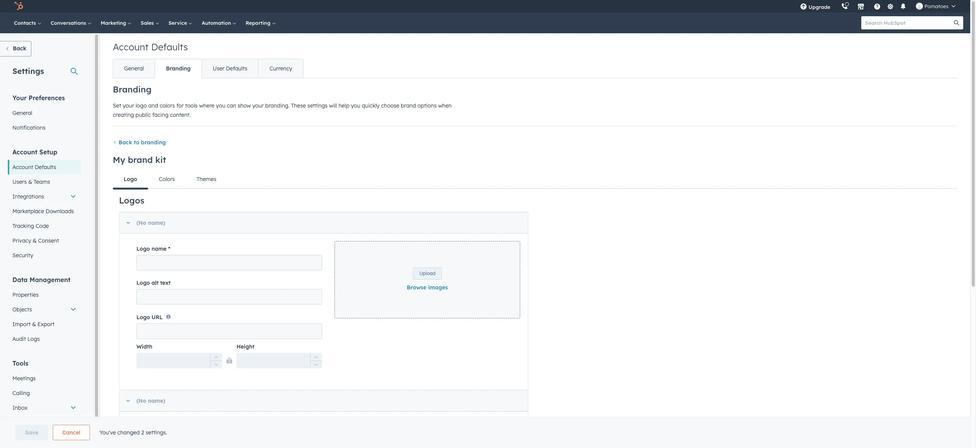 Task type: vqa. For each thing, say whether or not it's contained in the screenshot.
1st Email information from the bottom of the page
no



Task type: locate. For each thing, give the bounding box(es) containing it.
logo name
[[136, 246, 167, 253], [136, 424, 167, 431]]

1 horizontal spatial you
[[351, 102, 360, 109]]

management
[[30, 276, 70, 284]]

branding up for on the top left of page
[[166, 65, 191, 72]]

general inside your preferences element
[[12, 110, 32, 117]]

0 vertical spatial account
[[113, 41, 149, 53]]

1 vertical spatial logo name text field
[[136, 434, 322, 449]]

back for back to branding
[[119, 139, 132, 146]]

0 horizontal spatial you
[[216, 102, 225, 109]]

0 vertical spatial logo name text field
[[136, 255, 322, 271]]

branding link
[[155, 59, 202, 78]]

save
[[25, 430, 38, 437]]

name
[[152, 246, 167, 253], [152, 424, 167, 431]]

1 you from the left
[[216, 102, 225, 109]]

& for consent
[[33, 238, 37, 245]]

1 name) from the top
[[148, 220, 165, 227]]

0 vertical spatial (no name)
[[136, 220, 165, 227]]

pomatoes button
[[912, 0, 960, 12]]

upgrade image
[[800, 3, 807, 10]]

1 vertical spatial general link
[[8, 106, 81, 121]]

0 horizontal spatial marketing
[[12, 420, 38, 427]]

tab list
[[113, 170, 958, 190]]

your right show
[[252, 102, 264, 109]]

2 name from the top
[[152, 424, 167, 431]]

2 vertical spatial &
[[32, 321, 36, 328]]

2 vertical spatial defaults
[[35, 164, 56, 171]]

2 (no name) button from the top
[[119, 391, 520, 412]]

0 horizontal spatial group
[[210, 354, 222, 369]]

branding up "logo"
[[113, 84, 152, 95]]

1 vertical spatial &
[[33, 238, 37, 245]]

back up settings
[[13, 45, 26, 52]]

defaults up users & teams 'link'
[[35, 164, 56, 171]]

1 horizontal spatial general link
[[113, 59, 155, 78]]

1 name from the top
[[152, 246, 167, 253]]

0 horizontal spatial account defaults
[[12, 164, 56, 171]]

your up creating
[[123, 102, 134, 109]]

tools
[[12, 360, 28, 368]]

privacy & consent link
[[8, 234, 81, 249]]

(no right caret icon
[[136, 398, 146, 405]]

0 vertical spatial (no name) button
[[119, 213, 520, 234]]

kit
[[155, 155, 166, 166]]

0 vertical spatial name)
[[148, 220, 165, 227]]

1 horizontal spatial account defaults
[[113, 41, 188, 53]]

quickly
[[362, 102, 380, 109]]

defaults for user defaults link
[[226, 65, 247, 72]]

logo name for 1st the logo name text box from the bottom of the page
[[136, 424, 167, 431]]

1 vertical spatial (no name)
[[136, 398, 165, 405]]

back to branding button
[[113, 139, 166, 146]]

& inside data management element
[[32, 321, 36, 328]]

my brand kit
[[113, 155, 166, 166]]

sales
[[141, 20, 155, 26]]

(no for caret icon
[[136, 398, 146, 405]]

show
[[238, 102, 251, 109]]

2 (no name) from the top
[[136, 398, 165, 405]]

brand right choose
[[401, 102, 416, 109]]

1 vertical spatial (no name) button
[[119, 391, 520, 412]]

1 vertical spatial branding
[[113, 84, 152, 95]]

logo link
[[113, 170, 148, 190]]

0 vertical spatial general link
[[113, 59, 155, 78]]

2 name) from the top
[[148, 398, 165, 405]]

1 horizontal spatial group
[[310, 354, 322, 369]]

2
[[141, 430, 144, 437]]

notifications button
[[897, 0, 910, 12]]

marketplace
[[12, 208, 44, 215]]

user defaults
[[213, 65, 247, 72]]

defaults up branding link
[[151, 41, 188, 53]]

menu item
[[836, 0, 837, 12]]

logo
[[136, 102, 147, 109]]

0 vertical spatial back
[[13, 45, 26, 52]]

can
[[227, 102, 236, 109]]

notifications image
[[900, 3, 907, 10]]

0 vertical spatial marketing
[[101, 20, 128, 26]]

0 horizontal spatial branding
[[113, 84, 152, 95]]

you've
[[99, 430, 116, 437]]

0 vertical spatial &
[[28, 179, 32, 186]]

1 vertical spatial name)
[[148, 398, 165, 405]]

branding
[[141, 139, 166, 146]]

where
[[199, 102, 214, 109]]

0 horizontal spatial back
[[13, 45, 26, 52]]

1 horizontal spatial defaults
[[151, 41, 188, 53]]

users & teams link
[[8, 175, 81, 190]]

Logo alt text text field
[[136, 290, 322, 305]]

menu
[[795, 0, 961, 12]]

account up "users"
[[12, 164, 33, 171]]

0 vertical spatial name
[[152, 246, 167, 253]]

1 group from the left
[[210, 354, 222, 369]]

themes link
[[186, 170, 227, 189]]

1 vertical spatial general
[[12, 110, 32, 117]]

objects button
[[8, 303, 81, 318]]

general link
[[113, 59, 155, 78], [8, 106, 81, 121]]

help
[[339, 102, 349, 109]]

(no name) button
[[119, 213, 520, 234], [119, 391, 520, 412]]

0 vertical spatial (no
[[136, 220, 146, 227]]

settings image
[[887, 3, 894, 10]]

0 horizontal spatial brand
[[128, 155, 153, 166]]

2 logo name text field from the top
[[136, 434, 322, 449]]

1 horizontal spatial back
[[119, 139, 132, 146]]

logo for logo alt text text box
[[136, 280, 150, 287]]

height
[[237, 344, 254, 351]]

marketing left sales
[[101, 20, 128, 26]]

settings.
[[146, 430, 167, 437]]

1 vertical spatial (no
[[136, 398, 146, 405]]

1 vertical spatial account defaults
[[12, 164, 56, 171]]

integrations button
[[8, 190, 81, 204]]

0 horizontal spatial general link
[[8, 106, 81, 121]]

general link up "logo"
[[113, 59, 155, 78]]

1 vertical spatial brand
[[128, 155, 153, 166]]

0 vertical spatial branding
[[166, 65, 191, 72]]

you
[[216, 102, 225, 109], [351, 102, 360, 109]]

1 vertical spatial account
[[12, 148, 37, 156]]

marketing up save at the left
[[12, 420, 38, 427]]

you left can
[[216, 102, 225, 109]]

general down your
[[12, 110, 32, 117]]

account defaults link
[[8, 160, 81, 175]]

upgrade
[[809, 4, 830, 10]]

(no name) for caret image
[[136, 220, 165, 227]]

group
[[210, 354, 222, 369], [310, 354, 322, 369]]

content.
[[170, 112, 191, 119]]

2 your from the left
[[252, 102, 264, 109]]

your preferences
[[12, 94, 65, 102]]

name) right caret image
[[148, 220, 165, 227]]

import & export
[[12, 321, 55, 328]]

browse
[[407, 285, 427, 292]]

logo name for second the logo name text box from the bottom of the page
[[136, 246, 167, 253]]

text
[[160, 280, 171, 287]]

marketing inside button
[[12, 420, 38, 427]]

0 vertical spatial brand
[[401, 102, 416, 109]]

2 you from the left
[[351, 102, 360, 109]]

calling icon button
[[838, 1, 851, 11]]

0 horizontal spatial defaults
[[35, 164, 56, 171]]

defaults inside account setup element
[[35, 164, 56, 171]]

name right 2
[[152, 424, 167, 431]]

general up "logo"
[[124, 65, 144, 72]]

you've changed 2 settings.
[[99, 430, 167, 437]]

(no name) right caret image
[[136, 220, 165, 227]]

account left the setup
[[12, 148, 37, 156]]

& right "users"
[[28, 179, 32, 186]]

0 horizontal spatial general
[[12, 110, 32, 117]]

security
[[12, 252, 33, 259]]

defaults for account defaults link
[[35, 164, 56, 171]]

consent
[[38, 238, 59, 245]]

your preferences element
[[8, 94, 81, 135]]

2 logo name from the top
[[136, 424, 167, 431]]

inbox
[[12, 405, 27, 412]]

Logo URL text field
[[136, 324, 322, 340]]

0 vertical spatial logo name
[[136, 246, 167, 253]]

1 horizontal spatial your
[[252, 102, 264, 109]]

logo for 1st the logo name text box from the bottom of the page
[[136, 424, 150, 431]]

1 vertical spatial logo name
[[136, 424, 167, 431]]

& right privacy
[[33, 238, 37, 245]]

1 (no from the top
[[136, 220, 146, 227]]

1 horizontal spatial general
[[124, 65, 144, 72]]

conversations
[[51, 20, 88, 26]]

will
[[329, 102, 337, 109]]

data management element
[[8, 276, 81, 347]]

name) for caret image
[[148, 220, 165, 227]]

browse images button
[[407, 283, 448, 293]]

brand down back to branding button
[[128, 155, 153, 166]]

account defaults down the sales link
[[113, 41, 188, 53]]

general link down 'preferences'
[[8, 106, 81, 121]]

account defaults up users & teams
[[12, 164, 56, 171]]

public
[[135, 112, 151, 119]]

users
[[12, 179, 27, 186]]

audit
[[12, 336, 26, 343]]

1 logo name from the top
[[136, 246, 167, 253]]

settings
[[12, 66, 44, 76]]

1 vertical spatial marketing
[[12, 420, 38, 427]]

2 (no from the top
[[136, 398, 146, 405]]

&
[[28, 179, 32, 186], [33, 238, 37, 245], [32, 321, 36, 328]]

tools
[[185, 102, 198, 109]]

currency
[[270, 65, 292, 72]]

defaults
[[151, 41, 188, 53], [226, 65, 247, 72], [35, 164, 56, 171]]

back
[[13, 45, 26, 52], [119, 139, 132, 146]]

back left 'to'
[[119, 139, 132, 146]]

1 horizontal spatial brand
[[401, 102, 416, 109]]

name) right caret icon
[[148, 398, 165, 405]]

1 logo name text field from the top
[[136, 255, 322, 271]]

1 vertical spatial back
[[119, 139, 132, 146]]

account defaults
[[113, 41, 188, 53], [12, 164, 56, 171]]

you right help
[[351, 102, 360, 109]]

defaults right 'user'
[[226, 65, 247, 72]]

name)
[[148, 220, 165, 227], [148, 398, 165, 405]]

group for height
[[310, 354, 322, 369]]

2 group from the left
[[310, 354, 322, 369]]

1 your from the left
[[123, 102, 134, 109]]

2 horizontal spatial defaults
[[226, 65, 247, 72]]

(no name) right caret icon
[[136, 398, 165, 405]]

0 vertical spatial general
[[124, 65, 144, 72]]

website
[[12, 435, 33, 442]]

1 (no name) from the top
[[136, 220, 165, 227]]

Logo name text field
[[136, 255, 322, 271], [136, 434, 322, 449]]

account down marketing link
[[113, 41, 149, 53]]

upload button
[[413, 268, 442, 280]]

preferences
[[29, 94, 65, 102]]

service link
[[164, 12, 197, 33]]

1 vertical spatial defaults
[[226, 65, 247, 72]]

name up 'alt' on the bottom left of the page
[[152, 246, 167, 253]]

(no right caret image
[[136, 220, 146, 227]]

branding
[[166, 65, 191, 72], [113, 84, 152, 95]]

general
[[124, 65, 144, 72], [12, 110, 32, 117]]

navigation
[[113, 59, 303, 78]]

menu containing pomatoes
[[795, 0, 961, 12]]

0 horizontal spatial your
[[123, 102, 134, 109]]

browse images
[[407, 285, 448, 292]]

account
[[113, 41, 149, 53], [12, 148, 37, 156], [12, 164, 33, 171]]

& inside 'link'
[[28, 179, 32, 186]]

1 vertical spatial name
[[152, 424, 167, 431]]

account setup
[[12, 148, 57, 156]]

caret image
[[126, 222, 130, 224]]

& left "export"
[[32, 321, 36, 328]]

marketplace downloads link
[[8, 204, 81, 219]]

navigation containing general
[[113, 59, 303, 78]]

your
[[12, 94, 27, 102]]



Task type: describe. For each thing, give the bounding box(es) containing it.
& for teams
[[28, 179, 32, 186]]

these
[[291, 102, 306, 109]]

tab list containing logo
[[113, 170, 958, 190]]

name for second the logo name text box from the bottom of the page
[[152, 246, 167, 253]]

teams
[[34, 179, 50, 186]]

1 (no name) button from the top
[[119, 213, 520, 234]]

Search HubSpot search field
[[861, 16, 956, 29]]

tyler black image
[[916, 3, 923, 10]]

notifications
[[12, 124, 46, 131]]

& for export
[[32, 321, 36, 328]]

security link
[[8, 249, 81, 263]]

tools element
[[8, 360, 81, 449]]

properties link
[[8, 288, 81, 303]]

(no name) for caret icon
[[136, 398, 165, 405]]

website button
[[8, 431, 81, 445]]

colors
[[159, 176, 175, 183]]

account for users & teams
[[12, 148, 37, 156]]

group for width
[[210, 354, 222, 369]]

caret image
[[126, 401, 130, 403]]

facing
[[152, 112, 168, 119]]

settings
[[307, 102, 328, 109]]

logo for second the logo name text box from the bottom of the page
[[136, 246, 150, 253]]

cancel
[[62, 430, 80, 437]]

upload
[[419, 271, 435, 277]]

logos
[[119, 195, 144, 206]]

sales link
[[136, 12, 164, 33]]

import
[[12, 321, 31, 328]]

marketing button
[[8, 416, 81, 431]]

creating
[[113, 112, 134, 119]]

choose
[[381, 102, 399, 109]]

data management
[[12, 276, 70, 284]]

objects
[[12, 307, 32, 314]]

url
[[152, 315, 163, 322]]

setup
[[39, 148, 57, 156]]

export
[[38, 321, 55, 328]]

reporting link
[[241, 12, 281, 33]]

logs
[[27, 336, 40, 343]]

audit logs link
[[8, 332, 81, 347]]

privacy
[[12, 238, 31, 245]]

notifications link
[[8, 121, 81, 135]]

hubspot image
[[14, 2, 23, 11]]

automation
[[202, 20, 233, 26]]

conversations link
[[46, 12, 96, 33]]

(no for caret image
[[136, 220, 146, 227]]

0 vertical spatial account defaults
[[113, 41, 188, 53]]

reporting
[[246, 20, 272, 26]]

1 horizontal spatial marketing
[[101, 20, 128, 26]]

calling
[[12, 390, 30, 397]]

logo inside logo link
[[124, 176, 137, 183]]

alt
[[152, 280, 159, 287]]

general for account
[[124, 65, 144, 72]]

meetings link
[[8, 372, 81, 387]]

contacts
[[14, 20, 37, 26]]

themes
[[197, 176, 216, 183]]

user defaults link
[[202, 59, 258, 78]]

and
[[148, 102, 158, 109]]

marketplace downloads
[[12, 208, 74, 215]]

tracking
[[12, 223, 34, 230]]

1 horizontal spatial branding
[[166, 65, 191, 72]]

help image
[[874, 3, 881, 10]]

contacts link
[[9, 12, 46, 33]]

marketing link
[[96, 12, 136, 33]]

width
[[136, 344, 152, 351]]

my
[[113, 155, 125, 166]]

calling icon image
[[841, 3, 848, 10]]

hubspot link
[[9, 2, 29, 11]]

account defaults inside account defaults link
[[12, 164, 56, 171]]

colors
[[160, 102, 175, 109]]

cancel button
[[53, 426, 90, 441]]

Width text field
[[136, 354, 222, 369]]

automation link
[[197, 12, 241, 33]]

brand inside set your logo and colors for tools where you can show your branding. these settings will help you quickly choose brand options when creating public facing content.
[[401, 102, 416, 109]]

0 vertical spatial defaults
[[151, 41, 188, 53]]

integrations
[[12, 193, 44, 200]]

logo alt text
[[136, 280, 171, 287]]

options
[[418, 102, 437, 109]]

data
[[12, 276, 28, 284]]

search image
[[954, 20, 960, 26]]

back to branding
[[119, 139, 166, 146]]

general link for account
[[113, 59, 155, 78]]

inbox button
[[8, 401, 81, 416]]

account for branding
[[113, 41, 149, 53]]

users & teams
[[12, 179, 50, 186]]

back for back
[[13, 45, 26, 52]]

Height text field
[[237, 354, 322, 369]]

marketplaces button
[[853, 0, 869, 12]]

general for your
[[12, 110, 32, 117]]

user
[[213, 65, 225, 72]]

pomatoes
[[925, 3, 949, 9]]

account setup element
[[8, 148, 81, 263]]

name for 1st the logo name text box from the bottom of the page
[[152, 424, 167, 431]]

help button
[[871, 0, 884, 12]]

search button
[[950, 16, 963, 29]]

marketplaces image
[[858, 3, 865, 10]]

tracking code link
[[8, 219, 81, 234]]

import & export link
[[8, 318, 81, 332]]

2 vertical spatial account
[[12, 164, 33, 171]]

currency link
[[258, 59, 303, 78]]

logo url
[[136, 315, 163, 322]]

colors link
[[148, 170, 186, 189]]

privacy & consent
[[12, 238, 59, 245]]

downloads
[[46, 208, 74, 215]]

settings link
[[886, 2, 895, 10]]

general link for your
[[8, 106, 81, 121]]

tracking code
[[12, 223, 49, 230]]

name) for caret icon
[[148, 398, 165, 405]]

audit logs
[[12, 336, 40, 343]]

save button
[[16, 426, 48, 441]]

branding.
[[265, 102, 290, 109]]



